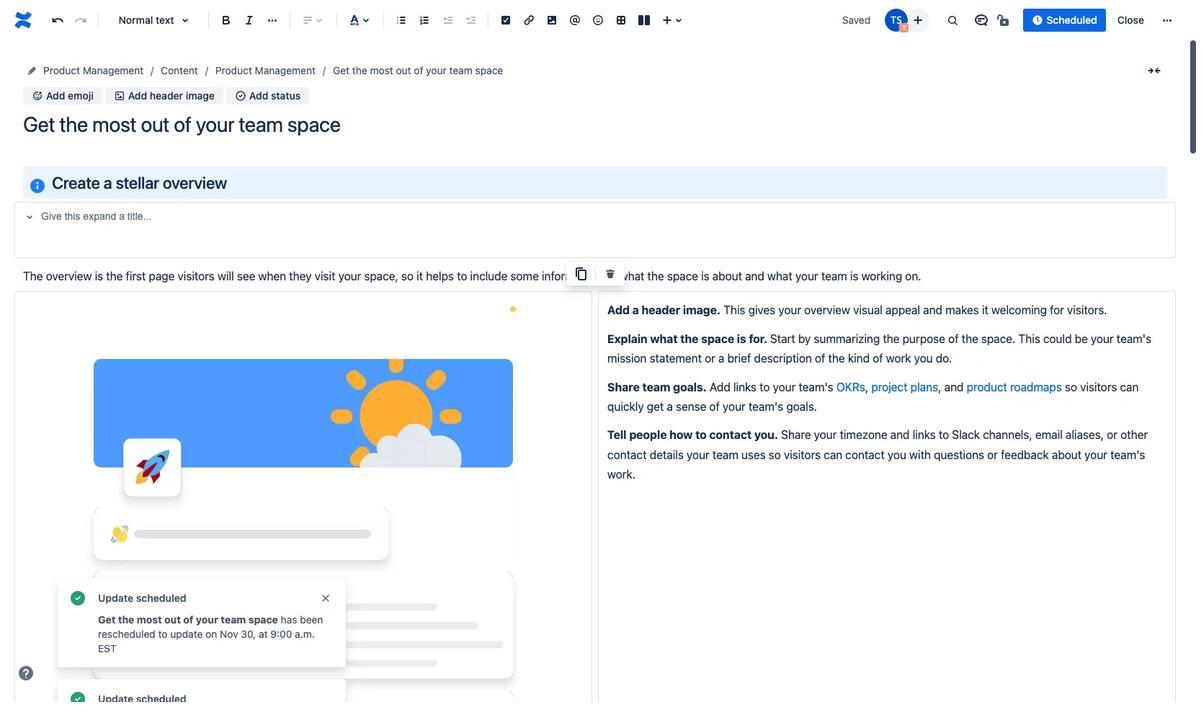 Task type: locate. For each thing, give the bounding box(es) containing it.
get
[[333, 64, 350, 76], [98, 614, 116, 626]]

2 horizontal spatial so
[[1065, 380, 1078, 393]]

of right sense
[[710, 400, 720, 413]]

1 horizontal spatial product management link
[[215, 62, 316, 79]]

space,
[[364, 270, 399, 282]]

it left "helps"
[[417, 270, 423, 282]]

get
[[647, 400, 664, 413]]

add
[[46, 90, 65, 102], [128, 90, 147, 102], [249, 90, 268, 102], [608, 304, 630, 317], [710, 380, 731, 393]]

share for team
[[608, 380, 640, 393]]

on inside text box
[[604, 270, 617, 282]]

0 vertical spatial get
[[333, 64, 350, 76]]

1 horizontal spatial on
[[604, 270, 617, 282]]

links inside share your timezone and links to slack channels, email aliases, or other contact details your team uses so visitors can contact you with questions or feedback about your team's work.
[[913, 429, 936, 441]]

1 horizontal spatial header
[[642, 304, 681, 317]]

, down do.
[[939, 380, 942, 393]]

is left for.
[[737, 332, 747, 345]]

header up explain what the space is for.
[[642, 304, 681, 317]]

0 vertical spatial on
[[604, 270, 617, 282]]

team's up you.
[[749, 400, 784, 413]]

team's
[[1117, 332, 1152, 345], [799, 380, 834, 393], [749, 400, 784, 413], [1111, 448, 1146, 461]]

1 vertical spatial success image
[[69, 691, 87, 702]]

get the most out of your team space
[[333, 64, 503, 76], [98, 614, 278, 626]]

to right how
[[696, 429, 707, 441]]

tara schultz image
[[886, 9, 909, 32]]

0 horizontal spatial ,
[[866, 380, 869, 393]]

0 vertical spatial most
[[370, 64, 393, 76]]

the
[[352, 64, 367, 76], [106, 270, 123, 282], [648, 270, 665, 282], [681, 332, 699, 345], [883, 332, 900, 345], [962, 332, 979, 345], [829, 352, 845, 365], [118, 614, 134, 626]]

share inside share your timezone and links to slack channels, email aliases, or other contact details your team uses so visitors can contact you with questions or feedback about your team's work.
[[782, 429, 812, 441]]

rescheduled
[[98, 628, 156, 640]]

1 horizontal spatial about
[[1052, 448, 1082, 461]]

Main content area, start typing to enter text. text field
[[14, 167, 1177, 702]]

1 horizontal spatial you
[[915, 352, 933, 365]]

management up the "image icon"
[[83, 64, 144, 76]]

0 vertical spatial you
[[915, 352, 933, 365]]

0 vertical spatial header
[[150, 90, 183, 102]]

gives
[[749, 304, 776, 317]]

has been rescheduled to update on nov 30, at 9:00 a.m. est
[[98, 614, 323, 655]]

add for add status
[[249, 90, 268, 102]]

information
[[542, 270, 601, 282]]

0 vertical spatial visitors
[[178, 270, 215, 282]]

get the most out of your team space up update
[[98, 614, 278, 626]]

a
[[104, 173, 112, 192], [633, 304, 639, 317], [719, 352, 725, 365], [667, 400, 673, 413]]

your right gives
[[779, 304, 802, 317]]

0 horizontal spatial on
[[206, 628, 217, 640]]

2 horizontal spatial what
[[768, 270, 793, 282]]

add right add emoji icon
[[46, 90, 65, 102]]

team up add a header image. this gives your overview visual appeal and makes it welcoming for visitors.
[[822, 270, 848, 282]]

content link
[[161, 62, 198, 79]]

this left the could on the top
[[1019, 332, 1041, 345]]

1 management from the left
[[83, 64, 144, 76]]

it right makes
[[982, 304, 989, 317]]

0 vertical spatial it
[[417, 270, 423, 282]]

most down 'update scheduled' at the bottom of the page
[[137, 614, 162, 626]]

0 vertical spatial get the most out of your team space
[[333, 64, 503, 76]]

overview right the the
[[46, 270, 92, 282]]

0 vertical spatial can
[[1121, 380, 1139, 393]]

to inside share your timezone and links to slack channels, email aliases, or other contact details your team uses so visitors can contact you with questions or feedback about your team's work.
[[939, 429, 950, 441]]

links up with
[[913, 429, 936, 441]]

overview up summarizing
[[805, 304, 851, 317]]

space up 'brief'
[[702, 332, 735, 345]]

team's inside share your timezone and links to slack channels, email aliases, or other contact details your team uses so visitors can contact you with questions or feedback about your team's work.
[[1111, 448, 1146, 461]]

to right "helps"
[[457, 270, 467, 282]]

with
[[910, 448, 931, 461]]

can inside so visitors can quickly get a sense of your team's goals.
[[1121, 380, 1139, 393]]

and inside share your timezone and links to slack channels, email aliases, or other contact details your team uses so visitors can contact you with questions or feedback about your team's work.
[[891, 429, 910, 441]]

visitors up aliases,
[[1081, 380, 1118, 393]]

team left uses
[[713, 448, 739, 461]]

1 vertical spatial goals.
[[787, 400, 818, 413]]

find and replace image
[[945, 12, 962, 29]]

0 horizontal spatial visitors
[[178, 270, 215, 282]]

1 horizontal spatial get the most out of your team space
[[333, 64, 503, 76]]

product management
[[43, 64, 144, 76], [215, 64, 316, 76]]

content
[[161, 64, 198, 76]]

product management up emoji
[[43, 64, 144, 76]]

1 vertical spatial on
[[206, 628, 217, 640]]

or down channels,
[[988, 448, 998, 461]]

0 vertical spatial share
[[608, 380, 640, 393]]

0 horizontal spatial overview
[[46, 270, 92, 282]]

add down 'brief'
[[710, 380, 731, 393]]

0 horizontal spatial most
[[137, 614, 162, 626]]

product management up add status popup button
[[215, 64, 316, 76]]

0 vertical spatial or
[[705, 352, 716, 365]]

so visitors can quickly get a sense of your team's goals.
[[608, 380, 1142, 413]]

your down aliases,
[[1085, 448, 1108, 461]]

goals. down share team goals. add links to your team's okrs , project plans , and product roadmaps
[[787, 400, 818, 413]]

on
[[604, 270, 617, 282], [206, 628, 217, 640]]

product up add status popup button
[[215, 64, 252, 76]]

first
[[126, 270, 146, 282]]

confluence image
[[12, 9, 35, 32]]

1 vertical spatial it
[[982, 304, 989, 317]]

they
[[289, 270, 312, 282]]

so inside so visitors can quickly get a sense of your team's goals.
[[1065, 380, 1078, 393]]

summarizing
[[814, 332, 880, 345]]

get the most out of your team space link
[[333, 62, 503, 79]]

and
[[745, 270, 765, 282], [924, 304, 943, 317], [945, 380, 964, 393], [891, 429, 910, 441]]

your down 'description'
[[773, 380, 796, 393]]

of
[[414, 64, 423, 76], [949, 332, 959, 345], [815, 352, 826, 365], [873, 352, 884, 365], [710, 400, 720, 413], [183, 614, 194, 626]]

product management link up add status popup button
[[215, 62, 316, 79]]

so right space,
[[402, 270, 414, 282]]

it
[[417, 270, 423, 282], [982, 304, 989, 317]]

share
[[608, 380, 640, 393], [782, 429, 812, 441]]

your inside start by summarizing the purpose of the space. this could be your team's mission statement or a brief description of the kind of work you do.
[[1091, 332, 1114, 345]]

1 horizontal spatial goals.
[[787, 400, 818, 413]]

Give this expand a title... text field
[[38, 209, 1173, 226]]

0 horizontal spatial get the most out of your team space
[[98, 614, 278, 626]]

visitors
[[178, 270, 215, 282], [1081, 380, 1118, 393], [784, 448, 821, 461]]

0 vertical spatial success image
[[69, 590, 87, 607]]

add for add emoji
[[46, 90, 65, 102]]

space down action item image
[[475, 64, 503, 76]]

product up add emoji popup button
[[43, 64, 80, 76]]

share your timezone and links to slack channels, email aliases, or other contact details your team uses so visitors can contact you with questions or feedback about your team's work.
[[608, 429, 1151, 481]]

visit
[[315, 270, 336, 282]]

and up with
[[891, 429, 910, 441]]

is
[[95, 270, 103, 282], [701, 270, 710, 282], [851, 270, 859, 282], [737, 332, 747, 345]]

make page fixed-width image
[[1146, 62, 1164, 79]]

by
[[799, 332, 811, 345]]

add up explain
[[608, 304, 630, 317]]

1 product management from the left
[[43, 64, 144, 76]]

goals. inside so visitors can quickly get a sense of your team's goals.
[[787, 400, 818, 413]]

0 horizontal spatial this
[[724, 304, 746, 317]]

team's down "other"
[[1111, 448, 1146, 461]]

explain
[[608, 332, 648, 345]]

contact
[[710, 429, 752, 441], [608, 448, 647, 461], [846, 448, 885, 461]]

1 vertical spatial header
[[642, 304, 681, 317]]

can
[[1121, 380, 1139, 393], [824, 448, 843, 461]]

bold ⌘b image
[[218, 12, 235, 29]]

0 horizontal spatial product
[[43, 64, 80, 76]]

header inside main content area, start typing to enter text. text box
[[642, 304, 681, 317]]

2 product management from the left
[[215, 64, 316, 76]]

scheduled button
[[1024, 9, 1106, 32]]

so
[[402, 270, 414, 282], [1065, 380, 1078, 393], [769, 448, 781, 461]]

goals.
[[673, 380, 707, 393], [787, 400, 818, 413]]

team up nov
[[221, 614, 246, 626]]

outdent ⇧tab image
[[439, 12, 456, 29]]

add for add header image
[[128, 90, 147, 102]]

on right copy icon
[[604, 270, 617, 282]]

redo ⌘⇧z image
[[72, 12, 89, 29]]

your right sense
[[723, 400, 746, 413]]

1 vertical spatial about
[[1052, 448, 1082, 461]]

1 horizontal spatial or
[[988, 448, 998, 461]]

can down timezone
[[824, 448, 843, 461]]

could
[[1044, 332, 1072, 345]]

team's right be
[[1117, 332, 1152, 345]]

description
[[754, 352, 812, 365]]

0 vertical spatial goals.
[[673, 380, 707, 393]]

space.
[[982, 332, 1016, 345]]

what right remove icon
[[620, 270, 645, 282]]

header
[[150, 90, 183, 102], [642, 304, 681, 317]]

nov
[[220, 628, 238, 640]]

2 vertical spatial overview
[[805, 304, 851, 317]]

work
[[887, 352, 912, 365]]

or down explain what the space is for.
[[705, 352, 716, 365]]

a up explain
[[633, 304, 639, 317]]

0 horizontal spatial it
[[417, 270, 423, 282]]

0 horizontal spatial management
[[83, 64, 144, 76]]

add inside button
[[128, 90, 147, 102]]

emoji image
[[590, 12, 607, 29]]

overview
[[163, 173, 227, 192], [46, 270, 92, 282], [805, 304, 851, 317]]

add for add a header image. this gives your overview visual appeal and makes it welcoming for visitors.
[[608, 304, 630, 317]]

0 horizontal spatial about
[[713, 270, 743, 282]]

1 horizontal spatial can
[[1121, 380, 1139, 393]]

0 horizontal spatial you
[[888, 448, 907, 461]]

0 horizontal spatial header
[[150, 90, 183, 102]]

1 horizontal spatial get
[[333, 64, 350, 76]]

brief
[[728, 352, 751, 365]]

est
[[98, 642, 117, 655]]

kind
[[848, 352, 870, 365]]

1 horizontal spatial so
[[769, 448, 781, 461]]

copy image
[[572, 265, 590, 283]]

0 vertical spatial so
[[402, 270, 414, 282]]

0 horizontal spatial product management
[[43, 64, 144, 76]]

about
[[713, 270, 743, 282], [1052, 448, 1082, 461]]

contact up work.
[[608, 448, 647, 461]]

what up statement
[[651, 332, 678, 345]]

1 horizontal spatial product management
[[215, 64, 316, 76]]

on left nov
[[206, 628, 217, 640]]

1 vertical spatial overview
[[46, 270, 92, 282]]

your
[[426, 64, 447, 76], [339, 270, 361, 282], [796, 270, 819, 282], [779, 304, 802, 317], [1091, 332, 1114, 345], [773, 380, 796, 393], [723, 400, 746, 413], [814, 429, 837, 441], [687, 448, 710, 461], [1085, 448, 1108, 461], [196, 614, 218, 626]]

0 horizontal spatial share
[[608, 380, 640, 393]]

0 horizontal spatial or
[[705, 352, 716, 365]]

team's inside start by summarizing the purpose of the space. this could be your team's mission statement or a brief description of the kind of work you do.
[[1117, 332, 1152, 345]]

page
[[149, 270, 175, 282]]

0 horizontal spatial can
[[824, 448, 843, 461]]

goals. up sense
[[673, 380, 707, 393]]

create a stellar overview
[[52, 173, 227, 192]]

for.
[[749, 332, 768, 345]]

can up "other"
[[1121, 380, 1139, 393]]

project plans link
[[872, 380, 939, 393]]

contact down timezone
[[846, 448, 885, 461]]

feedback
[[1001, 448, 1049, 461]]

so right roadmaps
[[1065, 380, 1078, 393]]

what
[[620, 270, 645, 282], [768, 270, 793, 282], [651, 332, 678, 345]]

purpose
[[903, 332, 946, 345]]

you
[[915, 352, 933, 365], [888, 448, 907, 461]]

add header image
[[128, 90, 215, 102]]

visitors right uses
[[784, 448, 821, 461]]

product management link up emoji
[[43, 62, 144, 79]]

work.
[[608, 468, 636, 481]]

2 horizontal spatial overview
[[805, 304, 851, 317]]

your down tell people how to contact you.
[[687, 448, 710, 461]]

2 horizontal spatial visitors
[[1081, 380, 1118, 393]]

space
[[475, 64, 503, 76], [667, 270, 699, 282], [702, 332, 735, 345], [249, 614, 278, 626]]

1 horizontal spatial product
[[215, 64, 252, 76]]

about down email
[[1052, 448, 1082, 461]]

1 , from the left
[[866, 380, 869, 393]]

add right the "image icon"
[[128, 90, 147, 102]]

indent tab image
[[462, 12, 479, 29]]

your right be
[[1091, 332, 1114, 345]]

you down purpose
[[915, 352, 933, 365]]

2 horizontal spatial or
[[1107, 429, 1118, 441]]

1 vertical spatial this
[[1019, 332, 1041, 345]]

you left with
[[888, 448, 907, 461]]

space up at
[[249, 614, 278, 626]]

2 product from the left
[[215, 64, 252, 76]]

1 vertical spatial so
[[1065, 380, 1078, 393]]

1 vertical spatial links
[[913, 429, 936, 441]]

0 vertical spatial this
[[724, 304, 746, 317]]

help image
[[17, 665, 35, 682]]

collapse content image
[[21, 209, 38, 226]]

your inside so visitors can quickly get a sense of your team's goals.
[[723, 400, 746, 413]]

1 vertical spatial share
[[782, 429, 812, 441]]

0 vertical spatial about
[[713, 270, 743, 282]]

,
[[866, 380, 869, 393], [939, 380, 942, 393]]

a left 'brief'
[[719, 352, 725, 365]]

0 horizontal spatial product management link
[[43, 62, 144, 79]]

1 horizontal spatial management
[[255, 64, 316, 76]]

your up add a header image. this gives your overview visual appeal and makes it welcoming for visitors.
[[796, 270, 819, 282]]

appeal
[[886, 304, 921, 317]]

publish is scheduled for a future time image
[[1033, 14, 1044, 26]]

of up do.
[[949, 332, 959, 345]]

to down 'description'
[[760, 380, 770, 393]]

1 horizontal spatial links
[[913, 429, 936, 441]]

2 vertical spatial or
[[988, 448, 998, 461]]

product roadmaps link
[[967, 380, 1062, 393]]

success image
[[69, 590, 87, 607], [69, 691, 87, 702]]

, left the project
[[866, 380, 869, 393]]

2 vertical spatial so
[[769, 448, 781, 461]]

visitors left will
[[178, 270, 215, 282]]

0 horizontal spatial links
[[734, 380, 757, 393]]

other
[[1121, 429, 1148, 441]]

add left "status"
[[249, 90, 268, 102]]

share up the quickly
[[608, 380, 640, 393]]

1 horizontal spatial ,
[[939, 380, 942, 393]]

add emoji image
[[32, 90, 43, 102]]

0 horizontal spatial goals.
[[673, 380, 707, 393]]

1 vertical spatial can
[[824, 448, 843, 461]]

panel info image
[[29, 177, 46, 194]]

get the most out of your team space down the numbered list ⌘⇧7 icon at the top of page
[[333, 64, 503, 76]]

contact up uses
[[710, 429, 752, 441]]

overview right "stellar"
[[163, 173, 227, 192]]

0 horizontal spatial get
[[98, 614, 116, 626]]

out up update
[[164, 614, 181, 626]]

1 horizontal spatial overview
[[163, 173, 227, 192]]

1 horizontal spatial share
[[782, 429, 812, 441]]

so inside share your timezone and links to slack channels, email aliases, or other contact details your team uses so visitors can contact you with questions or feedback about your team's work.
[[769, 448, 781, 461]]

makes
[[946, 304, 980, 317]]

can inside share your timezone and links to slack channels, email aliases, or other contact details your team uses so visitors can contact you with questions or feedback about your team's work.
[[824, 448, 843, 461]]

what up gives
[[768, 270, 793, 282]]

0 horizontal spatial out
[[164, 614, 181, 626]]

helps
[[426, 270, 454, 282]]

30,
[[241, 628, 256, 640]]

0 vertical spatial links
[[734, 380, 757, 393]]

about up image.
[[713, 270, 743, 282]]

a right the get
[[667, 400, 673, 413]]

1 vertical spatial get
[[98, 614, 116, 626]]

1 vertical spatial visitors
[[1081, 380, 1118, 393]]

bullet list ⌘⇧8 image
[[393, 12, 410, 29]]

tell
[[608, 429, 627, 441]]

most down bullet list ⌘⇧8 icon
[[370, 64, 393, 76]]

9:00
[[271, 628, 292, 640]]

space up image.
[[667, 270, 699, 282]]

saved
[[843, 14, 871, 26]]

add header image button
[[105, 87, 223, 105]]

this
[[724, 304, 746, 317], [1019, 332, 1041, 345]]

0 vertical spatial overview
[[163, 173, 227, 192]]

team
[[449, 64, 473, 76], [822, 270, 848, 282], [643, 380, 671, 393], [713, 448, 739, 461], [221, 614, 246, 626]]

add image, video, or file image
[[544, 12, 561, 29]]

links down 'brief'
[[734, 380, 757, 393]]

tell people how to contact you.
[[608, 429, 779, 441]]

to left update
[[158, 628, 168, 640]]

to inside has been rescheduled to update on nov 30, at 9:00 a.m. est
[[158, 628, 168, 640]]

about inside share your timezone and links to slack channels, email aliases, or other contact details your team uses so visitors can contact you with questions or feedback about your team's work.
[[1052, 448, 1082, 461]]

this left gives
[[724, 304, 746, 317]]

or left "other"
[[1107, 429, 1118, 441]]

1 horizontal spatial visitors
[[784, 448, 821, 461]]

update
[[98, 592, 134, 604]]

when
[[258, 270, 286, 282]]

visitors inside share your timezone and links to slack channels, email aliases, or other contact details your team uses so visitors can contact you with questions or feedback about your team's work.
[[784, 448, 821, 461]]

1 horizontal spatial this
[[1019, 332, 1041, 345]]

is up image.
[[701, 270, 710, 282]]

2 vertical spatial visitors
[[784, 448, 821, 461]]

share right you.
[[782, 429, 812, 441]]

out
[[396, 64, 411, 76], [164, 614, 181, 626]]

1 vertical spatial you
[[888, 448, 907, 461]]

1 horizontal spatial out
[[396, 64, 411, 76]]



Task type: vqa. For each thing, say whether or not it's contained in the screenshot.
Publish... button
no



Task type: describe. For each thing, give the bounding box(es) containing it.
slack
[[953, 429, 980, 441]]

visual
[[854, 304, 883, 317]]

your up update
[[196, 614, 218, 626]]

mission
[[608, 352, 647, 365]]

at
[[259, 628, 268, 640]]

share for your
[[782, 429, 812, 441]]

table image
[[613, 12, 630, 29]]

aliases,
[[1066, 429, 1105, 441]]

about for and
[[713, 270, 743, 282]]

the inside get the most out of your team space link
[[352, 64, 367, 76]]

been
[[300, 614, 323, 626]]

and up gives
[[745, 270, 765, 282]]

invite to edit image
[[910, 11, 927, 28]]

dismiss image
[[320, 593, 332, 604]]

share team goals. add links to your team's okrs , project plans , and product roadmaps
[[608, 380, 1062, 393]]

or inside start by summarizing the purpose of the space. this could be your team's mission statement or a brief description of the kind of work you do.
[[705, 352, 716, 365]]

your right the visit
[[339, 270, 361, 282]]

numbered list ⌘⇧7 image
[[416, 12, 433, 29]]

how
[[670, 429, 693, 441]]

0 horizontal spatial contact
[[608, 448, 647, 461]]

1 success image from the top
[[69, 590, 87, 607]]

close button
[[1109, 9, 1153, 32]]

okrs link
[[837, 380, 866, 393]]

image icon image
[[114, 90, 125, 102]]

close
[[1118, 14, 1145, 26]]

confluence image
[[12, 9, 35, 32]]

2 management from the left
[[255, 64, 316, 76]]

0 horizontal spatial what
[[620, 270, 645, 282]]

okrs
[[837, 380, 866, 393]]

email
[[1036, 429, 1063, 441]]

normal text
[[119, 14, 174, 26]]

team's left "okrs"
[[799, 380, 834, 393]]

of down the numbered list ⌘⇧7 icon at the top of page
[[414, 64, 423, 76]]

1 product from the left
[[43, 64, 80, 76]]

remove image
[[602, 265, 619, 283]]

include
[[470, 270, 508, 282]]

timezone
[[840, 429, 888, 441]]

a inside start by summarizing the purpose of the space. this could be your team's mission statement or a brief description of the kind of work you do.
[[719, 352, 725, 365]]

2 horizontal spatial contact
[[846, 448, 885, 461]]

more image
[[1159, 12, 1177, 29]]

team down indent tab image
[[449, 64, 473, 76]]

0 vertical spatial out
[[396, 64, 411, 76]]

is left the first on the top
[[95, 270, 103, 282]]

1 vertical spatial most
[[137, 614, 162, 626]]

this inside start by summarizing the purpose of the space. this could be your team's mission statement or a brief description of the kind of work you do.
[[1019, 332, 1041, 345]]

do.
[[936, 352, 953, 365]]

normal text button
[[105, 4, 203, 36]]

1 vertical spatial or
[[1107, 429, 1118, 441]]

on inside has been rescheduled to update on nov 30, at 9:00 a.m. est
[[206, 628, 217, 640]]

of inside so visitors can quickly get a sense of your team's goals.
[[710, 400, 720, 413]]

team up the get
[[643, 380, 671, 393]]

0 horizontal spatial so
[[402, 270, 414, 282]]

add a header image. this gives your overview visual appeal and makes it welcoming for visitors.
[[608, 304, 1108, 317]]

stellar
[[116, 173, 159, 192]]

add status
[[249, 90, 301, 102]]

header inside button
[[150, 90, 183, 102]]

be
[[1075, 332, 1089, 345]]

start
[[771, 332, 796, 345]]

1 product management link from the left
[[43, 62, 144, 79]]

mention image
[[567, 12, 584, 29]]

statement
[[650, 352, 702, 365]]

you inside share your timezone and links to slack channels, email aliases, or other contact details your team uses so visitors can contact you with questions or feedback about your team's work.
[[888, 448, 907, 461]]

a inside so visitors can quickly get a sense of your team's goals.
[[667, 400, 673, 413]]

the overview is the first page visitors will see when they visit your space, so it helps to include some information on what the space is about and what your team is working on.
[[23, 270, 922, 282]]

1 vertical spatial get the most out of your team space
[[98, 614, 278, 626]]

add emoji button
[[23, 87, 102, 105]]

add emoji
[[46, 90, 94, 102]]

you inside start by summarizing the purpose of the space. this could be your team's mission statement or a brief description of the kind of work you do.
[[915, 352, 933, 365]]

more formatting image
[[264, 12, 281, 29]]

add status button
[[226, 87, 309, 105]]

a left "stellar"
[[104, 173, 112, 192]]

update
[[170, 628, 203, 640]]

team's inside so visitors can quickly get a sense of your team's goals.
[[749, 400, 784, 413]]

no restrictions image
[[997, 12, 1014, 29]]

will
[[218, 270, 234, 282]]

undo ⌘z image
[[49, 12, 66, 29]]

normal
[[119, 14, 153, 26]]

roadmaps
[[1011, 380, 1062, 393]]

product
[[967, 380, 1008, 393]]

comment icon image
[[974, 12, 991, 29]]

explain what the space is for.
[[608, 332, 771, 345]]

questions
[[934, 448, 985, 461]]

1 horizontal spatial it
[[982, 304, 989, 317]]

your left timezone
[[814, 429, 837, 441]]

people
[[630, 429, 667, 441]]

on.
[[906, 270, 922, 282]]

2 product management link from the left
[[215, 62, 316, 79]]

image
[[186, 90, 215, 102]]

1 vertical spatial out
[[164, 614, 181, 626]]

link image
[[521, 12, 538, 29]]

2 , from the left
[[939, 380, 942, 393]]

2 success image from the top
[[69, 691, 87, 702]]

update scheduled
[[98, 592, 186, 604]]

a.m.
[[295, 628, 315, 640]]

move this page image
[[26, 65, 37, 76]]

action item image
[[497, 12, 515, 29]]

and left makes
[[924, 304, 943, 317]]

1 horizontal spatial what
[[651, 332, 678, 345]]

layouts image
[[636, 12, 653, 29]]

team inside share your timezone and links to slack channels, email aliases, or other contact details your team uses so visitors can contact you with questions or feedback about your team's work.
[[713, 448, 739, 461]]

has
[[281, 614, 297, 626]]

quickly
[[608, 400, 644, 413]]

italic ⌘i image
[[241, 12, 258, 29]]

of up share team goals. add links to your team's okrs , project plans , and product roadmaps
[[815, 352, 826, 365]]

of right kind
[[873, 352, 884, 365]]

your down the outdent ⇧tab icon
[[426, 64, 447, 76]]

status
[[271, 90, 301, 102]]

see
[[237, 270, 255, 282]]

project
[[872, 380, 908, 393]]

create
[[52, 173, 100, 192]]

links for add
[[734, 380, 757, 393]]

is left working
[[851, 270, 859, 282]]

plans
[[911, 380, 939, 393]]

1 horizontal spatial contact
[[710, 429, 752, 441]]

and right plans
[[945, 380, 964, 393]]

visitors inside so visitors can quickly get a sense of your team's goals.
[[1081, 380, 1118, 393]]

scheduled
[[1047, 14, 1098, 26]]

of up update
[[183, 614, 194, 626]]

uses
[[742, 448, 766, 461]]

Give this page a title text field
[[23, 112, 1168, 136]]

text
[[156, 14, 174, 26]]

some
[[511, 270, 539, 282]]

start by summarizing the purpose of the space. this could be your team's mission statement or a brief description of the kind of work you do.
[[608, 332, 1155, 365]]

about for your
[[1052, 448, 1082, 461]]

sense
[[676, 400, 707, 413]]

for
[[1050, 304, 1065, 317]]

image.
[[683, 304, 721, 317]]

channels,
[[983, 429, 1033, 441]]

emoji
[[68, 90, 94, 102]]

links for and
[[913, 429, 936, 441]]

1 horizontal spatial most
[[370, 64, 393, 76]]

the
[[23, 270, 43, 282]]

details
[[650, 448, 684, 461]]

visitors.
[[1068, 304, 1108, 317]]

scheduled
[[136, 592, 186, 604]]



